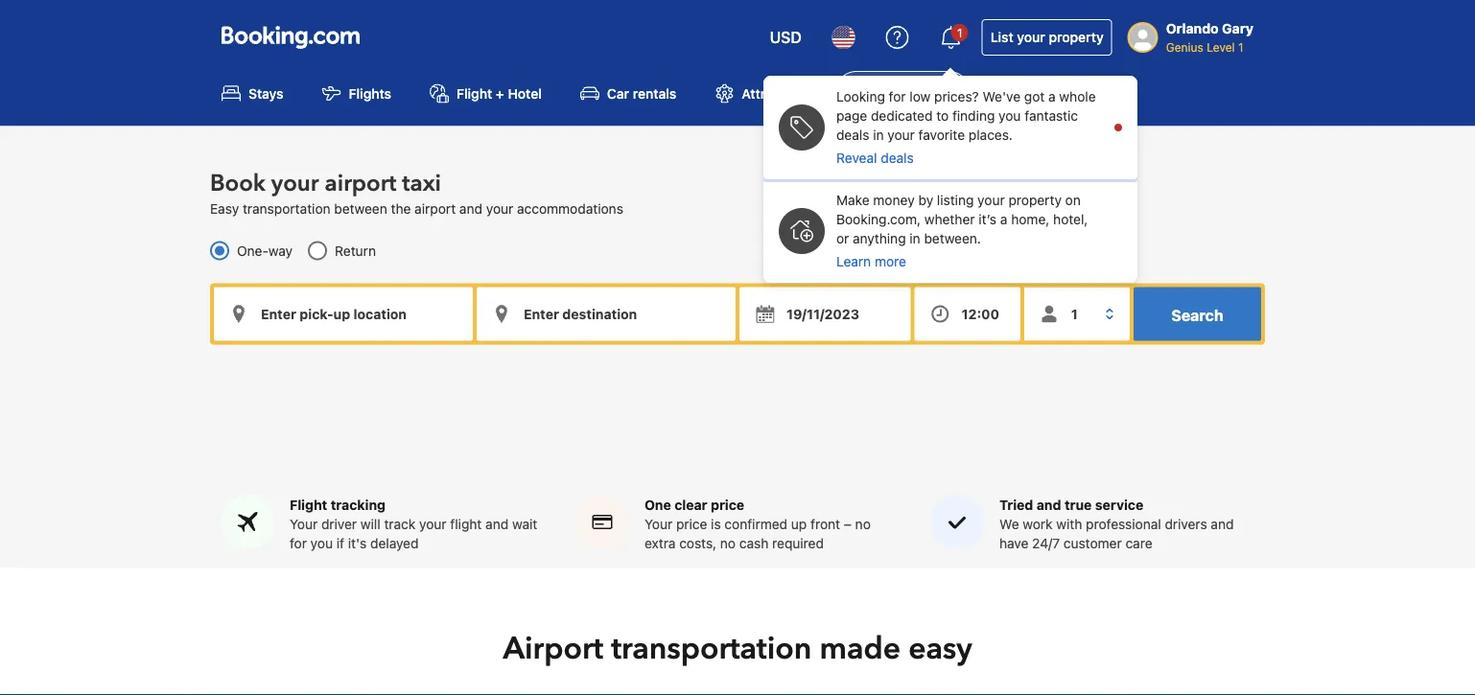 Task type: describe. For each thing, give the bounding box(es) containing it.
tried
[[999, 497, 1033, 513]]

0 vertical spatial deals
[[836, 127, 869, 143]]

or
[[836, 231, 849, 247]]

tracking
[[331, 497, 386, 513]]

1 horizontal spatial transportation
[[611, 628, 812, 669]]

costs,
[[679, 535, 717, 551]]

hotel,
[[1053, 212, 1088, 227]]

stays
[[248, 85, 284, 101]]

drivers
[[1165, 516, 1207, 532]]

search
[[1172, 306, 1224, 324]]

professional
[[1086, 516, 1161, 532]]

24/7
[[1032, 535, 1060, 551]]

–
[[844, 516, 852, 532]]

airport taxis link
[[835, 71, 971, 114]]

0 vertical spatial property
[[1049, 29, 1104, 45]]

learn
[[836, 254, 871, 270]]

fantastic
[[1025, 108, 1078, 124]]

we
[[999, 516, 1019, 532]]

more
[[875, 254, 906, 270]]

hotel
[[508, 85, 542, 101]]

0 vertical spatial airport
[[325, 168, 396, 199]]

and right drivers
[[1211, 516, 1234, 532]]

1 vertical spatial deals
[[881, 150, 914, 166]]

for inside flight tracking your driver will track your flight and wait for you if it's delayed
[[290, 535, 307, 551]]

one-
[[237, 242, 268, 258]]

one clear price your price is confirmed up front – no extra costs, no cash required
[[645, 497, 871, 551]]

to
[[936, 108, 949, 124]]

between
[[334, 200, 387, 216]]

make money by listing your property on booking.com, whether it's a home, hotel, or anything in between. learn more
[[836, 192, 1088, 270]]

your inside flight tracking your driver will track your flight and wait for you if it's delayed
[[419, 516, 447, 532]]

accommodations
[[517, 200, 623, 216]]

car rentals link
[[565, 71, 692, 114]]

in for your
[[873, 127, 884, 143]]

your left 'accommodations'
[[486, 200, 513, 216]]

way
[[268, 242, 293, 258]]

it's
[[348, 535, 367, 551]]

flight + hotel link
[[414, 71, 557, 114]]

will
[[361, 516, 380, 532]]

page
[[836, 108, 867, 124]]

your inside flight tracking your driver will track your flight and wait for you if it's delayed
[[290, 516, 318, 532]]

book
[[210, 168, 266, 199]]

up
[[791, 516, 807, 532]]

flights link
[[307, 71, 407, 114]]

booking.com,
[[836, 212, 921, 227]]

flight for flight + hotel
[[457, 85, 492, 101]]

for inside looking for low prices? we've got a whole page dedicated to finding you fantastic deals in your favorite places. reveal deals
[[889, 89, 906, 105]]

19/11/2023 button
[[740, 287, 911, 341]]

we've
[[983, 89, 1021, 105]]

flight + hotel
[[457, 85, 542, 101]]

+
[[496, 85, 504, 101]]

and inside flight tracking your driver will track your flight and wait for you if it's delayed
[[485, 516, 509, 532]]

flight for flight tracking your driver will track your flight and wait for you if it's delayed
[[290, 497, 327, 513]]

transportation inside book your airport taxi easy transportation between the airport and your accommodations
[[243, 200, 331, 216]]

usd button
[[758, 14, 813, 60]]

cash
[[739, 535, 769, 551]]

usd
[[770, 28, 802, 47]]

easy
[[210, 200, 239, 216]]

airport transportation made easy
[[503, 628, 972, 669]]

true
[[1065, 497, 1092, 513]]

taxi
[[402, 168, 441, 199]]

flight tracking your driver will track your flight and wait for you if it's delayed
[[290, 497, 537, 551]]

1 button
[[928, 14, 974, 60]]

make
[[836, 192, 870, 208]]

required
[[772, 535, 824, 551]]

in for between.
[[910, 231, 921, 247]]

return
[[335, 242, 376, 258]]

rentals
[[633, 85, 676, 101]]

booking.com online hotel reservations image
[[222, 26, 360, 49]]

service
[[1095, 497, 1144, 513]]

airport taxis
[[877, 85, 955, 101]]

12:00
[[962, 306, 999, 322]]

your inside "one clear price your price is confirmed up front – no extra costs, no cash required"
[[645, 516, 673, 532]]

gary
[[1222, 21, 1254, 36]]

car
[[607, 85, 629, 101]]

1 vertical spatial price
[[676, 516, 707, 532]]

your inside looking for low prices? we've got a whole page dedicated to finding you fantastic deals in your favorite places. reveal deals
[[888, 127, 915, 143]]

property inside make money by listing your property on booking.com, whether it's a home, hotel, or anything in between. learn more
[[1009, 192, 1062, 208]]

genius
[[1166, 40, 1204, 54]]

have
[[999, 535, 1029, 551]]

a inside make money by listing your property on booking.com, whether it's a home, hotel, or anything in between. learn more
[[1000, 212, 1008, 227]]

your right book
[[271, 168, 319, 199]]

1 inside orlando gary genius level 1
[[1238, 40, 1244, 54]]

1 horizontal spatial airport
[[415, 200, 456, 216]]

12:00 button
[[915, 287, 1020, 341]]

if
[[336, 535, 344, 551]]

a inside looking for low prices? we've got a whole page dedicated to finding you fantastic deals in your favorite places. reveal deals
[[1048, 89, 1056, 105]]

work
[[1023, 516, 1053, 532]]

clear
[[675, 497, 707, 513]]

19/11/2023
[[787, 306, 859, 322]]



Task type: vqa. For each thing, say whether or not it's contained in the screenshot.
"Genius loyalty program" Link
no



Task type: locate. For each thing, give the bounding box(es) containing it.
1 vertical spatial airport
[[415, 200, 456, 216]]

flight inside flight + hotel link
[[457, 85, 492, 101]]

1 horizontal spatial airport
[[877, 85, 922, 101]]

0 horizontal spatial for
[[290, 535, 307, 551]]

on
[[1065, 192, 1081, 208]]

0 vertical spatial for
[[889, 89, 906, 105]]

0 vertical spatial 1
[[957, 26, 963, 39]]

taxis
[[925, 85, 955, 101]]

1 vertical spatial airport
[[503, 628, 603, 669]]

driver
[[321, 516, 357, 532]]

0 vertical spatial transportation
[[243, 200, 331, 216]]

your right track
[[419, 516, 447, 532]]

price down the clear
[[676, 516, 707, 532]]

list your property link
[[982, 19, 1112, 56]]

property up "home,"
[[1009, 192, 1062, 208]]

orlando gary genius level 1
[[1166, 21, 1254, 54]]

flights
[[349, 85, 391, 101]]

your left driver in the bottom of the page
[[290, 516, 318, 532]]

by
[[918, 192, 933, 208]]

and inside book your airport taxi easy transportation between the airport and your accommodations
[[459, 200, 482, 216]]

0 horizontal spatial airport
[[325, 168, 396, 199]]

got
[[1024, 89, 1045, 105]]

0 horizontal spatial a
[[1000, 212, 1008, 227]]

1 vertical spatial flight
[[290, 497, 327, 513]]

2 your from the left
[[645, 516, 673, 532]]

flight
[[450, 516, 482, 532]]

made
[[820, 628, 901, 669]]

for
[[889, 89, 906, 105], [290, 535, 307, 551]]

for left if
[[290, 535, 307, 551]]

in inside looking for low prices? we've got a whole page dedicated to finding you fantastic deals in your favorite places. reveal deals
[[873, 127, 884, 143]]

places.
[[969, 127, 1013, 143]]

looking
[[836, 89, 885, 105]]

0 vertical spatial a
[[1048, 89, 1056, 105]]

0 horizontal spatial no
[[720, 535, 736, 551]]

a right the it's
[[1000, 212, 1008, 227]]

airport for airport taxis
[[877, 85, 922, 101]]

0 vertical spatial no
[[855, 516, 871, 532]]

anything
[[853, 231, 906, 247]]

with
[[1056, 516, 1082, 532]]

level
[[1207, 40, 1235, 54]]

care
[[1126, 535, 1153, 551]]

in right 'anything'
[[910, 231, 921, 247]]

your down one at the left of page
[[645, 516, 673, 532]]

confirmed
[[725, 516, 788, 532]]

one-way
[[237, 242, 293, 258]]

1 vertical spatial for
[[290, 535, 307, 551]]

car rentals
[[607, 85, 676, 101]]

list your property
[[991, 29, 1104, 45]]

0 vertical spatial you
[[999, 108, 1021, 124]]

listing
[[937, 192, 974, 208]]

1 vertical spatial 1
[[1238, 40, 1244, 54]]

search button
[[1134, 287, 1261, 341]]

your
[[1017, 29, 1045, 45], [888, 127, 915, 143], [271, 168, 319, 199], [978, 192, 1005, 208], [486, 200, 513, 216], [419, 516, 447, 532]]

Enter pick-up location text field
[[214, 287, 473, 341]]

no
[[855, 516, 871, 532], [720, 535, 736, 551]]

deals
[[836, 127, 869, 143], [881, 150, 914, 166]]

0 vertical spatial airport
[[877, 85, 922, 101]]

1 horizontal spatial for
[[889, 89, 906, 105]]

1 vertical spatial you
[[310, 535, 333, 551]]

0 vertical spatial in
[[873, 127, 884, 143]]

airport
[[877, 85, 922, 101], [503, 628, 603, 669]]

reveal
[[836, 150, 877, 166]]

flight inside flight tracking your driver will track your flight and wait for you if it's delayed
[[290, 497, 327, 513]]

orlando
[[1166, 21, 1219, 36]]

and right the
[[459, 200, 482, 216]]

in down dedicated
[[873, 127, 884, 143]]

0 horizontal spatial flight
[[290, 497, 327, 513]]

property up whole
[[1049, 29, 1104, 45]]

flight left +
[[457, 85, 492, 101]]

and
[[459, 200, 482, 216], [1037, 497, 1061, 513], [485, 516, 509, 532], [1211, 516, 1234, 532]]

your up the it's
[[978, 192, 1005, 208]]

a right got
[[1048, 89, 1056, 105]]

and up work
[[1037, 497, 1061, 513]]

1
[[957, 26, 963, 39], [1238, 40, 1244, 54]]

home,
[[1011, 212, 1050, 227]]

no right –
[[855, 516, 871, 532]]

finding
[[952, 108, 995, 124]]

delayed
[[370, 535, 419, 551]]

wait
[[512, 516, 537, 532]]

book your airport taxi easy transportation between the airport and your accommodations
[[210, 168, 623, 216]]

Enter destination text field
[[477, 287, 736, 341]]

0 vertical spatial flight
[[457, 85, 492, 101]]

1 left list
[[957, 26, 963, 39]]

0 horizontal spatial airport
[[503, 628, 603, 669]]

airport
[[325, 168, 396, 199], [415, 200, 456, 216]]

airport up between
[[325, 168, 396, 199]]

0 horizontal spatial price
[[676, 516, 707, 532]]

and left wait
[[485, 516, 509, 532]]

1 vertical spatial transportation
[[611, 628, 812, 669]]

money
[[873, 192, 915, 208]]

0 horizontal spatial in
[[873, 127, 884, 143]]

dedicated
[[871, 108, 933, 124]]

1 your from the left
[[290, 516, 318, 532]]

1 inside button
[[957, 26, 963, 39]]

1 horizontal spatial you
[[999, 108, 1021, 124]]

0 horizontal spatial you
[[310, 535, 333, 551]]

1 horizontal spatial price
[[711, 497, 744, 513]]

0 horizontal spatial transportation
[[243, 200, 331, 216]]

1 vertical spatial a
[[1000, 212, 1008, 227]]

flight up driver in the bottom of the page
[[290, 497, 327, 513]]

you inside flight tracking your driver will track your flight and wait for you if it's delayed
[[310, 535, 333, 551]]

in
[[873, 127, 884, 143], [910, 231, 921, 247]]

0 horizontal spatial deals
[[836, 127, 869, 143]]

no down is
[[720, 535, 736, 551]]

1 down gary at the right top of the page
[[1238, 40, 1244, 54]]

one
[[645, 497, 671, 513]]

1 horizontal spatial a
[[1048, 89, 1056, 105]]

your inside make money by listing your property on booking.com, whether it's a home, hotel, or anything in between. learn more
[[978, 192, 1005, 208]]

1 horizontal spatial flight
[[457, 85, 492, 101]]

in inside make money by listing your property on booking.com, whether it's a home, hotel, or anything in between. learn more
[[910, 231, 921, 247]]

tried and true service we work with professional drivers and have 24/7 customer care
[[999, 497, 1234, 551]]

favorite
[[919, 127, 965, 143]]

stays link
[[206, 71, 299, 114]]

airport down taxi
[[415, 200, 456, 216]]

flight
[[457, 85, 492, 101], [290, 497, 327, 513]]

it's
[[979, 212, 997, 227]]

1 horizontal spatial deals
[[881, 150, 914, 166]]

1 horizontal spatial your
[[645, 516, 673, 532]]

deals down page
[[836, 127, 869, 143]]

transportation
[[243, 200, 331, 216], [611, 628, 812, 669]]

easy
[[909, 628, 972, 669]]

track
[[384, 516, 416, 532]]

looking for low prices? we've got a whole page dedicated to finding you fantastic deals in your favorite places. reveal deals
[[836, 89, 1096, 166]]

1 horizontal spatial 1
[[1238, 40, 1244, 54]]

your right list
[[1017, 29, 1045, 45]]

attractions
[[742, 85, 812, 101]]

1 horizontal spatial in
[[910, 231, 921, 247]]

your down dedicated
[[888, 127, 915, 143]]

1 vertical spatial property
[[1009, 192, 1062, 208]]

price up is
[[711, 497, 744, 513]]

you left if
[[310, 535, 333, 551]]

1 horizontal spatial no
[[855, 516, 871, 532]]

0 vertical spatial price
[[711, 497, 744, 513]]

the
[[391, 200, 411, 216]]

low
[[910, 89, 931, 105]]

property
[[1049, 29, 1104, 45], [1009, 192, 1062, 208]]

you inside looking for low prices? we've got a whole page dedicated to finding you fantastic deals in your favorite places. reveal deals
[[999, 108, 1021, 124]]

between.
[[924, 231, 981, 247]]

extra
[[645, 535, 676, 551]]

whether
[[924, 212, 975, 227]]

front
[[811, 516, 840, 532]]

whole
[[1059, 89, 1096, 105]]

0 horizontal spatial your
[[290, 516, 318, 532]]

for up dedicated
[[889, 89, 906, 105]]

deals right reveal
[[881, 150, 914, 166]]

airport for airport transportation made easy
[[503, 628, 603, 669]]

1 vertical spatial no
[[720, 535, 736, 551]]

you down the we've
[[999, 108, 1021, 124]]

is
[[711, 516, 721, 532]]

list
[[991, 29, 1014, 45]]

0 horizontal spatial 1
[[957, 26, 963, 39]]

customer
[[1064, 535, 1122, 551]]

price
[[711, 497, 744, 513], [676, 516, 707, 532]]

1 vertical spatial in
[[910, 231, 921, 247]]



